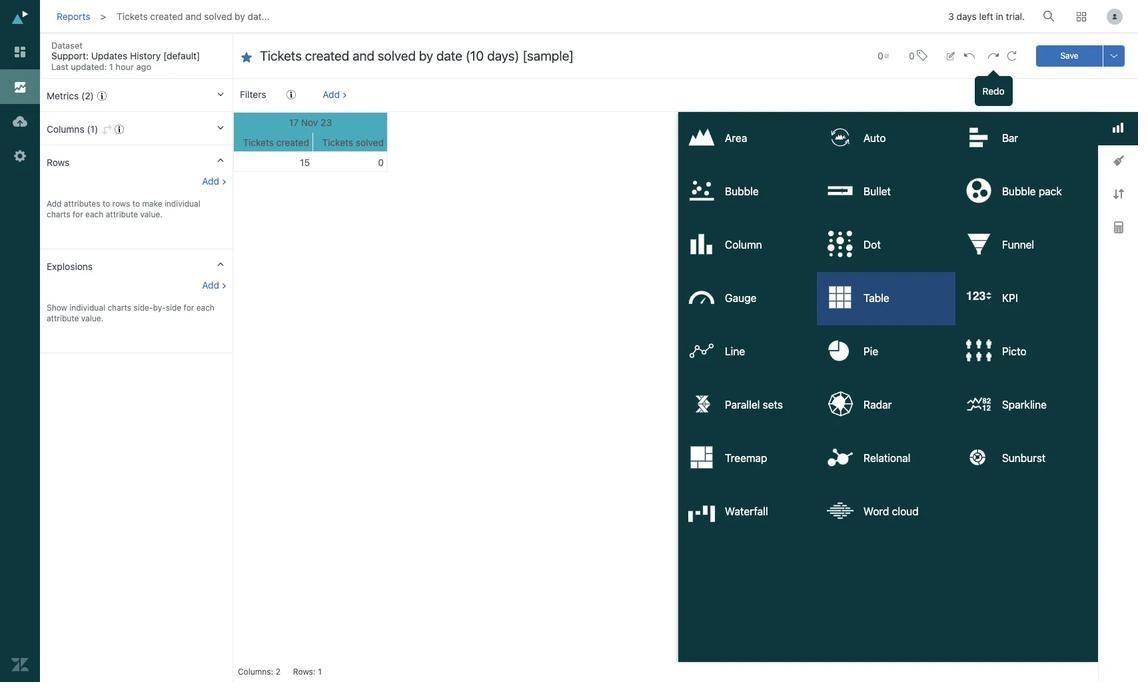 Task type: vqa. For each thing, say whether or not it's contained in the screenshot.
API's Conversations
no



Task type: describe. For each thing, give the bounding box(es) containing it.
tickets created and solved by dat...
[[117, 11, 270, 22]]

bullet
[[864, 185, 891, 197]]

funnel
[[1003, 239, 1035, 251]]

side
[[166, 303, 181, 313]]

filters
[[240, 89, 266, 100]]

3
[[949, 11, 955, 22]]

add inside add attributes to rows to make individual charts for each attribute value.
[[47, 199, 62, 209]]

(2)
[[81, 90, 94, 101]]

0 horizontal spatial open in-app guide image
[[97, 91, 107, 101]]

rows:
[[293, 667, 316, 677]]

bar
[[1003, 132, 1019, 144]]

left
[[980, 11, 994, 22]]

arrow right14 image
[[221, 43, 233, 55]]

auto
[[864, 132, 886, 144]]

history
[[130, 50, 161, 61]]

1 horizontal spatial solved
[[356, 137, 384, 148]]

table
[[864, 292, 890, 304]]

updates
[[91, 50, 127, 61]]

updated:
[[71, 61, 107, 72]]

redo tooltip
[[975, 70, 1013, 109]]

1 horizontal spatial open in-app guide image
[[115, 125, 124, 134]]

save button
[[1037, 45, 1103, 66]]

[default]
[[163, 50, 200, 61]]

columns
[[47, 123, 84, 135]]

combined shape image
[[1114, 156, 1124, 166]]

0 for 0 button
[[909, 50, 915, 61]]

2 to from the left
[[132, 199, 140, 209]]

15
[[300, 156, 310, 168]]

reports
[[57, 11, 90, 22]]

in
[[996, 11, 1004, 22]]

17
[[289, 117, 299, 128]]

days
[[957, 11, 977, 22]]

bubble pack
[[1003, 185, 1063, 197]]

0 button
[[903, 41, 934, 70]]

Search... field
[[1046, 6, 1059, 26]]

pie
[[864, 345, 879, 357]]

individual inside show individual charts side-by-side for each attribute value.
[[69, 303, 105, 313]]

tickets solved
[[322, 137, 384, 148]]

cloud
[[893, 505, 919, 517]]

other options image
[[1109, 50, 1120, 61]]

0 horizontal spatial solved
[[204, 11, 232, 22]]

and
[[186, 11, 202, 22]]

picto
[[1003, 345, 1027, 357]]

zendesk image
[[11, 656, 29, 673]]

nov
[[301, 117, 318, 128]]

kpi
[[1003, 292, 1019, 304]]

open in-app guide image
[[287, 90, 296, 99]]

support:
[[51, 50, 89, 61]]

attribute inside add attributes to rows to make individual charts for each attribute value.
[[106, 209, 138, 219]]

save group
[[1037, 45, 1125, 66]]

make
[[142, 199, 162, 209]]

reports image
[[11, 78, 29, 95]]

rows
[[112, 199, 130, 209]]

17 nov 23
[[289, 117, 332, 128]]

columns:
[[238, 667, 273, 677]]

side-
[[134, 303, 153, 313]]

dot
[[864, 239, 881, 251]]

sets
[[763, 399, 783, 411]]

2
[[276, 667, 281, 677]]

0 button
[[872, 42, 895, 69]]

metrics
[[47, 90, 79, 101]]

tickets for tickets created and solved by dat...
[[117, 11, 148, 22]]

relational
[[864, 452, 911, 464]]

sunburst
[[1003, 452, 1046, 464]]

calc image
[[1114, 222, 1124, 234]]

dashboard image
[[11, 43, 29, 61]]

1 inside the dataset support: updates history [default] last updated: 1 hour ago
[[109, 61, 113, 72]]

explosions
[[47, 261, 93, 272]]



Task type: locate. For each thing, give the bounding box(es) containing it.
0 horizontal spatial bubble
[[725, 185, 759, 197]]

1 horizontal spatial 0
[[878, 50, 884, 61]]

parallel
[[725, 399, 760, 411]]

0 vertical spatial attribute
[[106, 209, 138, 219]]

area
[[725, 132, 748, 144]]

to right rows
[[132, 199, 140, 209]]

1 horizontal spatial for
[[184, 303, 194, 313]]

charts inside add attributes to rows to make individual charts for each attribute value.
[[47, 209, 70, 219]]

charts down attributes
[[47, 209, 70, 219]]

dat...
[[248, 11, 270, 22]]

0 vertical spatial open in-app guide image
[[97, 91, 107, 101]]

0 vertical spatial for
[[73, 209, 83, 219]]

1 horizontal spatial tickets
[[243, 137, 274, 148]]

0 right 0 popup button
[[909, 50, 915, 61]]

zendesk products image
[[1077, 12, 1087, 21]]

by
[[235, 11, 245, 22]]

word cloud
[[864, 505, 919, 517]]

1 horizontal spatial charts
[[108, 303, 131, 313]]

attribute down rows
[[106, 209, 138, 219]]

1 vertical spatial individual
[[69, 303, 105, 313]]

0 vertical spatial value.
[[140, 209, 163, 219]]

2 horizontal spatial tickets
[[322, 137, 353, 148]]

gauge
[[725, 292, 757, 304]]

1 vertical spatial solved
[[356, 137, 384, 148]]

each inside show individual charts side-by-side for each attribute value.
[[196, 303, 215, 313]]

0 horizontal spatial attribute
[[47, 313, 79, 323]]

tickets for tickets solved
[[322, 137, 353, 148]]

show
[[47, 303, 67, 313]]

attribute inside show individual charts side-by-side for each attribute value.
[[47, 313, 79, 323]]

created
[[150, 11, 183, 22], [277, 137, 309, 148]]

0 vertical spatial solved
[[204, 11, 232, 22]]

value. down explosions
[[81, 313, 103, 323]]

bubble for bubble
[[725, 185, 759, 197]]

created down 17
[[277, 137, 309, 148]]

for
[[73, 209, 83, 219], [184, 303, 194, 313]]

0 for 0 popup button
[[878, 50, 884, 61]]

1 horizontal spatial value.
[[140, 209, 163, 219]]

created for tickets created
[[277, 137, 309, 148]]

0 down tickets solved
[[378, 156, 384, 168]]

0 horizontal spatial 0
[[378, 156, 384, 168]]

value.
[[140, 209, 163, 219], [81, 313, 103, 323]]

created for tickets created and solved by dat...
[[150, 11, 183, 22]]

1 horizontal spatial each
[[196, 303, 215, 313]]

2 horizontal spatial 0
[[909, 50, 915, 61]]

1 vertical spatial open in-app guide image
[[115, 125, 124, 134]]

created left and
[[150, 11, 183, 22]]

0 horizontal spatial tickets
[[117, 11, 148, 22]]

1 horizontal spatial attribute
[[106, 209, 138, 219]]

ago
[[136, 61, 151, 72]]

hour
[[116, 61, 134, 72]]

1 horizontal spatial bubble
[[1003, 185, 1037, 197]]

columns: 2
[[238, 667, 281, 677]]

waterfall
[[725, 505, 768, 517]]

value. down make
[[140, 209, 163, 219]]

sparkline
[[1003, 399, 1047, 411]]

to left rows
[[103, 199, 110, 209]]

3 days left in trial.
[[949, 11, 1025, 22]]

bubble
[[725, 185, 759, 197], [1003, 185, 1037, 197]]

0 vertical spatial 1
[[109, 61, 113, 72]]

trial.
[[1006, 11, 1025, 22]]

rows: 1
[[293, 667, 322, 677]]

individual right show
[[69, 303, 105, 313]]

1 vertical spatial value.
[[81, 313, 103, 323]]

solved
[[204, 11, 232, 22], [356, 137, 384, 148]]

individual inside add attributes to rows to make individual charts for each attribute value.
[[165, 199, 200, 209]]

(1)
[[87, 123, 98, 135]]

1 vertical spatial attribute
[[47, 313, 79, 323]]

value. inside add attributes to rows to make individual charts for each attribute value.
[[140, 209, 163, 219]]

charts
[[47, 209, 70, 219], [108, 303, 131, 313]]

each down attributes
[[85, 209, 104, 219]]

attribute
[[106, 209, 138, 219], [47, 313, 79, 323]]

1 to from the left
[[103, 199, 110, 209]]

save
[[1061, 50, 1079, 60]]

0 horizontal spatial for
[[73, 209, 83, 219]]

for right side
[[184, 303, 194, 313]]

0 horizontal spatial value.
[[81, 313, 103, 323]]

1 vertical spatial for
[[184, 303, 194, 313]]

1 vertical spatial charts
[[108, 303, 131, 313]]

1 bubble from the left
[[725, 185, 759, 197]]

add attributes to rows to make individual charts for each attribute value.
[[47, 199, 200, 219]]

column
[[725, 239, 763, 251]]

for down attributes
[[73, 209, 83, 219]]

open in-app guide image
[[97, 91, 107, 101], [115, 125, 124, 134]]

add
[[323, 89, 340, 100], [202, 175, 219, 187], [47, 199, 62, 209], [202, 279, 219, 291]]

0 horizontal spatial 1
[[109, 61, 113, 72]]

attributes
[[64, 199, 100, 209]]

pack
[[1039, 185, 1063, 197]]

redo
[[983, 85, 1005, 96]]

1
[[109, 61, 113, 72], [318, 667, 322, 677]]

tickets for tickets created
[[243, 137, 274, 148]]

0 vertical spatial individual
[[165, 199, 200, 209]]

each inside add attributes to rows to make individual charts for each attribute value.
[[85, 209, 104, 219]]

0 vertical spatial created
[[150, 11, 183, 22]]

value. inside show individual charts side-by-side for each attribute value.
[[81, 313, 103, 323]]

admin image
[[11, 147, 29, 165]]

1 left hour
[[109, 61, 113, 72]]

treemap
[[725, 452, 768, 464]]

dataset
[[51, 40, 83, 51]]

for inside show individual charts side-by-side for each attribute value.
[[184, 303, 194, 313]]

None text field
[[260, 47, 851, 65]]

tickets down 23
[[322, 137, 353, 148]]

0 vertical spatial charts
[[47, 209, 70, 219]]

0 horizontal spatial charts
[[47, 209, 70, 219]]

0 horizontal spatial to
[[103, 199, 110, 209]]

bubble for bubble pack
[[1003, 185, 1037, 197]]

open in-app guide image right (1) on the left top
[[115, 125, 124, 134]]

rows
[[47, 157, 70, 168]]

open in-app guide image right '(2)'
[[97, 91, 107, 101]]

attribute down show
[[47, 313, 79, 323]]

by-
[[153, 303, 166, 313]]

to
[[103, 199, 110, 209], [132, 199, 140, 209]]

1 vertical spatial 1
[[318, 667, 322, 677]]

tickets
[[117, 11, 148, 22], [243, 137, 274, 148], [322, 137, 353, 148]]

0 vertical spatial each
[[85, 209, 104, 219]]

tickets up the dataset support: updates history [default] last updated: 1 hour ago
[[117, 11, 148, 22]]

1 right 'rows:'
[[318, 667, 322, 677]]

bubble up column
[[725, 185, 759, 197]]

charts left side-
[[108, 303, 131, 313]]

line
[[725, 345, 746, 357]]

1 horizontal spatial to
[[132, 199, 140, 209]]

tickets created
[[243, 137, 309, 148]]

charts inside show individual charts side-by-side for each attribute value.
[[108, 303, 131, 313]]

0
[[878, 50, 884, 61], [909, 50, 915, 61], [378, 156, 384, 168]]

last
[[51, 61, 68, 72]]

radar
[[864, 399, 892, 411]]

0 left 0 button
[[878, 50, 884, 61]]

1 vertical spatial created
[[277, 137, 309, 148]]

0 inside popup button
[[878, 50, 884, 61]]

23
[[321, 117, 332, 128]]

bubble left pack
[[1003, 185, 1037, 197]]

0 horizontal spatial individual
[[69, 303, 105, 313]]

individual right make
[[165, 199, 200, 209]]

1 horizontal spatial 1
[[318, 667, 322, 677]]

for inside add attributes to rows to make individual charts for each attribute value.
[[73, 209, 83, 219]]

1 vertical spatial each
[[196, 303, 215, 313]]

0 horizontal spatial created
[[150, 11, 183, 22]]

metrics (2)
[[47, 90, 94, 101]]

0 horizontal spatial each
[[85, 209, 104, 219]]

each
[[85, 209, 104, 219], [196, 303, 215, 313]]

2 bubble from the left
[[1003, 185, 1037, 197]]

word
[[864, 505, 890, 517]]

datasets image
[[11, 113, 29, 130]]

arrows image
[[1114, 189, 1124, 200]]

individual
[[165, 199, 200, 209], [69, 303, 105, 313]]

each right side
[[196, 303, 215, 313]]

show individual charts side-by-side for each attribute value.
[[47, 303, 215, 323]]

tickets down "filters"
[[243, 137, 274, 148]]

1 horizontal spatial individual
[[165, 199, 200, 209]]

columns (1)
[[47, 123, 98, 135]]

graph image
[[1113, 123, 1124, 133]]

parallel sets
[[725, 399, 783, 411]]

dataset support: updates history [default] last updated: 1 hour ago
[[51, 40, 200, 72]]

0 inside button
[[909, 50, 915, 61]]

1 horizontal spatial created
[[277, 137, 309, 148]]



